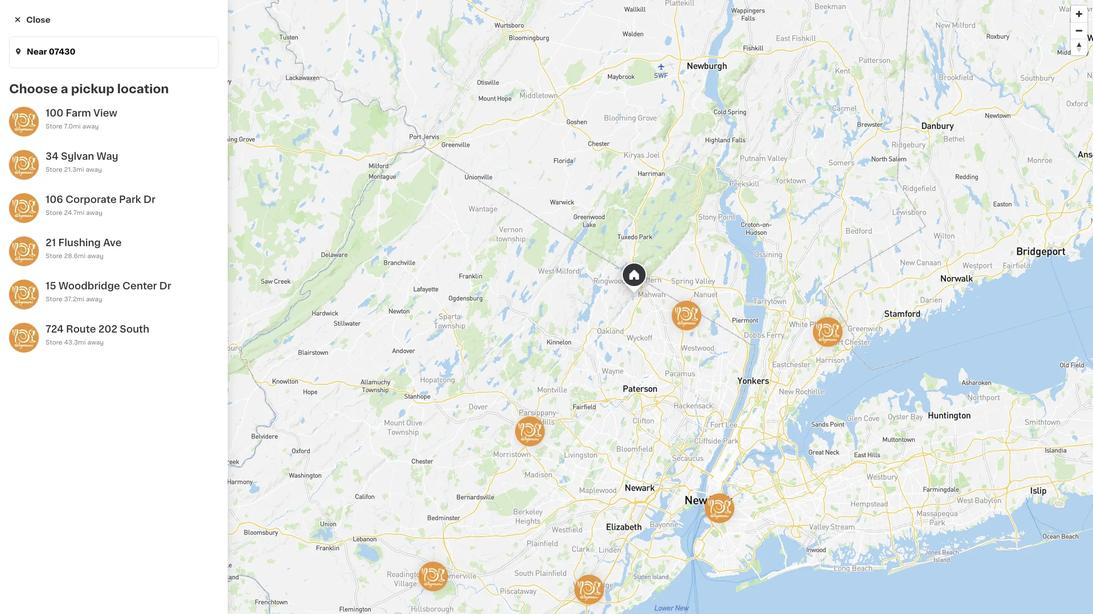 Task type: locate. For each thing, give the bounding box(es) containing it.
wegmans up /
[[560, 442, 600, 450]]

$ left '19'
[[822, 428, 826, 434]]

3 $ from the left
[[563, 428, 567, 434]]

wegmans for wegmans lemons, bagged 32 oz bag
[[820, 442, 860, 450]]

view more link
[[1020, 270, 1070, 281], [1020, 520, 1070, 532]]

1 horizontal spatial oz
[[829, 453, 837, 460]]

more
[[1041, 271, 1062, 279], [1041, 522, 1062, 530]]

$ inside $ 7 49
[[692, 428, 697, 434]]

in down organic strawberries
[[202, 465, 208, 471]]

1 $ from the left
[[303, 428, 307, 434]]

away
[[82, 123, 99, 130], [86, 167, 102, 173], [86, 210, 102, 216], [87, 253, 104, 259], [86, 296, 102, 303], [87, 340, 104, 346]]

many in stock for 7
[[701, 476, 746, 482]]

1 inside blueberries 1 pt
[[950, 453, 952, 460]]

in for 7
[[721, 476, 727, 482]]

None search field
[[163, 47, 599, 79]]

lemons,
[[862, 442, 896, 450]]

$ left 59
[[303, 428, 307, 434]]

4 down avocados,
[[301, 465, 305, 471]]

many for 7
[[701, 476, 720, 482]]

1 vertical spatial pickup
[[71, 83, 114, 95]]

dr inside 106 corporate park dr store 24.7mi away
[[144, 195, 155, 205]]

away down 202
[[87, 340, 104, 346]]

fresh for fresh fruits's view more link
[[171, 269, 206, 281]]

wegmans inside wegmans lemons, bagged 32 oz bag
[[820, 442, 860, 450]]

zoom out image
[[1071, 23, 1088, 39]]

it
[[50, 245, 56, 253]]

many in stock down organic strawberries
[[182, 465, 227, 471]]

$ inside $ 13 79
[[433, 428, 437, 434]]

add button
[[244, 304, 288, 324], [374, 304, 418, 324], [504, 304, 548, 324], [634, 304, 678, 324], [763, 304, 807, 324], [893, 304, 937, 324], [1023, 304, 1067, 324], [244, 554, 288, 575], [374, 554, 418, 575], [504, 554, 548, 575], [634, 554, 678, 575], [763, 554, 807, 575], [893, 554, 937, 575]]

37.2mi
[[64, 296, 84, 303]]

2 vertical spatial fresh
[[171, 520, 206, 532]]

100 down the a
[[46, 108, 63, 118]]

$ inside $ 4 59
[[303, 428, 307, 434]]

pickup inside region
[[71, 83, 114, 95]]

0 vertical spatial fresh
[[171, 269, 206, 281]]

1 for 1
[[567, 427, 572, 439]]

credit
[[481, 16, 511, 25]]

in
[[202, 465, 208, 471], [332, 476, 337, 482], [461, 476, 467, 482], [721, 476, 727, 482]]

$ for 1
[[563, 428, 567, 434]]

0 vertical spatial fruits
[[209, 269, 245, 281]]

0 horizontal spatial fresh fruits
[[20, 352, 67, 360]]

0 horizontal spatial family
[[380, 442, 409, 450]]

away right the 7.0mi
[[82, 123, 99, 130]]

1 vertical spatial 100
[[46, 108, 63, 118]]

0 horizontal spatial 4
[[301, 465, 305, 471]]

store down 21
[[46, 253, 62, 259]]

farm right at
[[863, 58, 885, 67]]

organic
[[432, 415, 457, 421], [691, 415, 717, 421], [171, 442, 203, 450], [430, 442, 462, 450], [732, 442, 764, 450]]

pt
[[954, 453, 961, 460]]

produce
[[171, 100, 245, 116], [14, 330, 48, 338]]

pickup left at
[[802, 58, 832, 67]]

$ left 49
[[692, 428, 697, 434]]

$ 7 49
[[692, 427, 714, 439]]

1 family from the left
[[380, 442, 409, 450]]

bag right 32
[[839, 453, 851, 460]]

100 farm view store 7.0mi away
[[46, 108, 117, 130]]

1 vertical spatial fresh fruits
[[20, 352, 67, 360]]

stock for 4
[[339, 476, 357, 482]]

away inside 106 corporate park dr store 24.7mi away
[[86, 210, 102, 216]]

pickup for pickup
[[732, 59, 760, 67]]

eligible
[[585, 16, 622, 25]]

5 $ from the left
[[822, 428, 826, 434]]

1 horizontal spatial pickup
[[624, 16, 658, 25]]

0 vertical spatial 4
[[307, 427, 316, 439]]

0 vertical spatial fresh fruits link
[[171, 268, 245, 282]]

to
[[90, 189, 96, 196]]

family inside organic blueberries, family pack 18 oz package
[[514, 442, 544, 450]]

store inside 34 sylvan way store 21.3mi away
[[46, 167, 62, 173]]

$ left 09
[[952, 428, 956, 434]]

pack for 4
[[301, 454, 323, 461]]

stock down wegmans organic bagged lemons 2 lb bag
[[728, 476, 746, 482]]

wegmans lemons, bagged 32 oz bag
[[820, 442, 929, 460]]

pickup
[[802, 58, 832, 67], [732, 59, 760, 67]]

fresh for view more link associated with fresh vegetables
[[171, 520, 206, 532]]

1 store from the top
[[46, 123, 62, 130]]

club
[[73, 189, 88, 196]]

$ 13 79
[[433, 427, 459, 439]]

0 vertical spatial 1
[[567, 427, 572, 439]]

$1.48 each (estimated) element
[[560, 426, 681, 440]]

pack inside organic blueberries, family pack 18 oz package
[[430, 454, 453, 461]]

0 horizontal spatial bag
[[703, 465, 715, 471]]

1 horizontal spatial dr
[[159, 282, 171, 291]]

blueberries
[[950, 442, 995, 450]]

in-
[[65, 167, 74, 173]]

1 horizontal spatial bag
[[839, 453, 851, 460]]

stock down the avocados, bagged, family pack 4 each
[[339, 476, 357, 482]]

1 horizontal spatial 100
[[845, 58, 861, 67]]

0 horizontal spatial dr
[[144, 195, 155, 205]]

2 horizontal spatial lb
[[696, 465, 702, 471]]

service type group
[[614, 51, 770, 74]]

family right blueberries,
[[514, 442, 544, 450]]

dr for 106 corporate park dr
[[144, 195, 155, 205]]

many down package
[[442, 476, 460, 482]]

away inside 724 route 202 south store 43.3mi away
[[87, 340, 104, 346]]

guarantee
[[88, 178, 121, 184]]

100
[[845, 58, 861, 67], [46, 108, 63, 118]]

bag
[[839, 453, 851, 460], [703, 465, 715, 471]]

1 vertical spatial 4
[[301, 465, 305, 471]]

2 pack from the left
[[430, 454, 453, 461]]

away down woodbridge
[[86, 296, 102, 303]]

oz inside wegmans lemons, bagged 32 oz bag
[[829, 453, 837, 460]]

lb inside wegmans organic bagged lemons 2 lb bag
[[696, 465, 702, 471]]

stock for 13
[[469, 476, 487, 482]]

oz right 18
[[439, 465, 446, 471]]

0 horizontal spatial 100
[[46, 108, 63, 118]]

store left the 7.0mi
[[46, 123, 62, 130]]

pack inside the avocados, bagged, family pack 4 each
[[301, 454, 323, 461]]

dr right park
[[144, 195, 155, 205]]

49
[[705, 428, 714, 434]]

0 horizontal spatial bagged
[[766, 442, 797, 450]]

0 horizontal spatial farm
[[66, 108, 91, 118]]

in down lemons
[[721, 476, 727, 482]]

store inside '21 flushing ave store 28.6mi away'
[[46, 253, 62, 259]]

dr
[[144, 195, 155, 205], [159, 282, 171, 291]]

pickup right the a
[[71, 83, 114, 95]]

bag down lemons
[[703, 465, 715, 471]]

store down "724"
[[46, 340, 62, 346]]

recipes
[[14, 309, 47, 317]]

1 vertical spatial 1
[[950, 453, 952, 460]]

fresh fruits link
[[171, 268, 245, 282], [7, 345, 138, 367]]

0 vertical spatial fresh fruits
[[171, 269, 245, 281]]

2 more from the top
[[1041, 522, 1062, 530]]

1 left pt
[[950, 453, 952, 460]]

pickup at 100 farm view button
[[784, 47, 909, 79]]

spo
[[1036, 238, 1049, 244]]

1 horizontal spatial fresh fruits
[[171, 269, 245, 281]]

2
[[690, 465, 694, 471]]

24.7mi
[[64, 210, 84, 216]]

than
[[49, 167, 64, 173]]

many down lemons
[[701, 476, 720, 482]]

family right bagged,
[[380, 442, 409, 450]]

many in stock down lemons
[[701, 476, 746, 482]]

0 horizontal spatial pickup
[[732, 59, 760, 67]]

4 $ from the left
[[692, 428, 697, 434]]

in down the avocados, bagged, family pack 4 each
[[332, 476, 337, 482]]

product group
[[171, 300, 292, 475], [301, 300, 421, 486], [430, 300, 551, 486], [560, 300, 681, 480], [690, 300, 811, 486], [820, 300, 941, 461], [950, 300, 1070, 461], [171, 551, 292, 615], [301, 551, 421, 615], [430, 551, 551, 615], [560, 551, 681, 615], [690, 551, 811, 615], [820, 551, 941, 615], [950, 551, 1070, 615]]

stock down package
[[469, 476, 487, 482]]

1 horizontal spatial 4
[[307, 427, 316, 439]]

avocados, bagged, family pack 4 each
[[301, 442, 409, 471]]

map region
[[228, 0, 1093, 615]]

100 right at
[[845, 58, 861, 67]]

1 vertical spatial bag
[[703, 465, 715, 471]]

$ 1 48
[[563, 427, 582, 439]]

15 woodbridge center dr store 37.2mi away
[[46, 282, 171, 303]]

family
[[380, 442, 409, 450], [514, 442, 544, 450]]

pack up 18
[[430, 454, 453, 461]]

many in stock for 13
[[442, 476, 487, 482]]

1 vertical spatial farm
[[66, 108, 91, 118]]

dr inside the "15 woodbridge center dr store 37.2mi away"
[[159, 282, 171, 291]]

farm inside popup button
[[863, 58, 885, 67]]

lb right 0.42
[[597, 462, 602, 469]]

1 vertical spatial dr
[[159, 282, 171, 291]]

1 inside $1.48 each (estimated) element
[[567, 427, 572, 439]]

$ for 7
[[692, 428, 697, 434]]

2 view more link from the top
[[1020, 520, 1070, 532]]

1 view more link from the top
[[1020, 270, 1070, 281]]

nsored
[[1049, 238, 1070, 244]]

34
[[46, 152, 59, 161]]

bagged inside wegmans organic bagged lemons 2 lb bag
[[766, 442, 797, 450]]

1 pack from the left
[[301, 454, 323, 461]]

1 bagged from the left
[[766, 442, 797, 450]]

1 horizontal spatial 1
[[950, 453, 952, 460]]

organic inside organic blueberries, family pack 18 oz package
[[430, 442, 462, 450]]

many in stock for 4
[[312, 476, 357, 482]]

4 left 59
[[307, 427, 316, 439]]

each down avocados,
[[306, 465, 322, 471]]

oz right 32
[[829, 453, 837, 460]]

wegmans logo image
[[48, 99, 98, 149], [9, 107, 39, 137], [9, 150, 39, 180], [9, 194, 39, 223], [9, 237, 39, 266], [9, 280, 39, 310], [672, 301, 701, 331], [813, 318, 843, 347], [9, 323, 39, 353], [515, 417, 545, 447], [705, 494, 735, 524], [419, 563, 448, 592], [575, 576, 604, 605]]

in down package
[[461, 476, 467, 482]]

0 vertical spatial view more link
[[1020, 270, 1070, 281]]

wegmans up lemons
[[690, 442, 730, 450]]

$ inside $ 1 48
[[563, 428, 567, 434]]

1 left "48"
[[567, 427, 572, 439]]

0 vertical spatial farm
[[863, 58, 885, 67]]

4 inside the avocados, bagged, family pack 4 each
[[301, 465, 305, 471]]

ready by 11:20am link
[[922, 56, 1019, 69]]

express icon image
[[316, 11, 430, 30]]

wegmans up higher than in-store prices link
[[52, 153, 93, 161]]

oz inside organic blueberries, family pack 18 oz package
[[439, 465, 446, 471]]

1 vertical spatial produce
[[14, 330, 48, 338]]

bee
[[627, 442, 643, 450]]

1 vertical spatial fresh fruits link
[[7, 345, 138, 367]]

$ for 8
[[952, 428, 956, 434]]

1 horizontal spatial fresh fruits link
[[171, 268, 245, 282]]

store inside the "15 woodbridge center dr store 37.2mi away"
[[46, 296, 62, 303]]

blueberries,
[[464, 442, 512, 450]]

1 horizontal spatial family
[[514, 442, 544, 450]]

5%
[[464, 16, 479, 25]]

0 horizontal spatial pack
[[301, 454, 323, 461]]

1 vertical spatial fruits
[[45, 352, 67, 360]]

lb right 2 at the bottom right of page
[[696, 465, 702, 471]]

zoom in image
[[1071, 6, 1088, 22]]

bag inside wegmans organic bagged lemons 2 lb bag
[[703, 465, 715, 471]]

pack
[[301, 454, 323, 461], [430, 454, 453, 461]]

pickup left order!
[[624, 16, 658, 25]]

each down sugar
[[604, 462, 619, 469]]

$ inside $ 5 19
[[822, 428, 826, 434]]

1 horizontal spatial pack
[[430, 454, 453, 461]]

$ left "48"
[[563, 428, 567, 434]]

$8.09 element
[[171, 426, 292, 440]]

many down avocados,
[[312, 476, 330, 482]]

shop link
[[7, 215, 138, 238]]

4 store from the top
[[46, 253, 62, 259]]

fresh inside "link"
[[171, 520, 206, 532]]

$ left 79
[[433, 428, 437, 434]]

1 horizontal spatial pickup
[[802, 58, 832, 67]]

many in stock down the avocados, bagged, family pack 4 each
[[312, 476, 357, 482]]

2 $ from the left
[[433, 428, 437, 434]]

5 store from the top
[[46, 296, 62, 303]]

2 family from the left
[[514, 442, 544, 450]]

store down 34
[[46, 167, 62, 173]]

3 store from the top
[[46, 210, 62, 216]]

wegmans down $ 5 19
[[820, 442, 860, 450]]

6 store from the top
[[46, 340, 62, 346]]

pickup inside button
[[732, 59, 760, 67]]

flushing
[[58, 238, 101, 248]]

1 vertical spatial view more link
[[1020, 520, 1070, 532]]

0 horizontal spatial fruits
[[45, 352, 67, 360]]

pickup inside popup button
[[802, 58, 832, 67]]

away inside 100 farm view store 7.0mi away
[[82, 123, 99, 130]]

lb right /
[[585, 453, 591, 460]]

6 $ from the left
[[952, 428, 956, 434]]

dr right center at left
[[159, 282, 171, 291]]

view more link for fresh fruits
[[1020, 270, 1070, 281]]

$ for 13
[[433, 428, 437, 434]]

$ 8 09
[[952, 427, 974, 439]]

view more
[[1020, 271, 1062, 279], [1020, 522, 1062, 530]]

bagged inside wegmans lemons, bagged 32 oz bag
[[898, 442, 929, 450]]

0 vertical spatial oz
[[829, 453, 837, 460]]

away up guarantee
[[86, 167, 102, 173]]

0 horizontal spatial lb
[[585, 453, 591, 460]]

2 bagged from the left
[[898, 442, 929, 450]]

(est.)
[[611, 426, 636, 435]]

100 inside 100 farm view store 7.0mi away
[[46, 108, 63, 118]]

1 vertical spatial more
[[1041, 522, 1062, 530]]

bagged
[[766, 442, 797, 450], [898, 442, 929, 450]]

store down 106
[[46, 210, 62, 216]]

many in stock down package
[[442, 476, 487, 482]]

view more for fruits
[[1020, 271, 1062, 279]]

0 vertical spatial view more
[[1020, 271, 1062, 279]]

store
[[46, 123, 62, 130], [46, 167, 62, 173], [46, 210, 62, 216], [46, 253, 62, 259], [46, 296, 62, 303], [46, 340, 62, 346]]

1 horizontal spatial fruits
[[209, 269, 245, 281]]

pickup down try free
[[732, 59, 760, 67]]

$ inside "$ 8 09"
[[952, 428, 956, 434]]

on
[[540, 16, 553, 25]]

store down 15
[[46, 296, 62, 303]]

0 vertical spatial bag
[[839, 453, 851, 460]]

1 horizontal spatial farm
[[863, 58, 885, 67]]

1 vertical spatial view more
[[1020, 522, 1062, 530]]

away down corporate
[[86, 210, 102, 216]]

blueberries 1 pt
[[950, 442, 995, 460]]

stock
[[209, 465, 227, 471], [339, 476, 357, 482], [469, 476, 487, 482], [728, 476, 746, 482]]

0 horizontal spatial produce
[[14, 330, 48, 338]]

1 horizontal spatial produce
[[171, 100, 245, 116]]

1 more from the top
[[1041, 271, 1062, 279]]

fresh fruits inside fresh fruits link
[[20, 352, 67, 360]]

0 horizontal spatial oz
[[439, 465, 446, 471]]

away down flushing
[[87, 253, 104, 259]]

fresh vegetables link
[[171, 519, 280, 533]]

each inside wegmans sugar bee apples $3.49 / lb about 0.42 lb each
[[604, 462, 619, 469]]

0 horizontal spatial 1
[[567, 427, 572, 439]]

bagged for organic
[[766, 442, 797, 450]]

wegmans inside wegmans sugar bee apples $3.49 / lb about 0.42 lb each
[[560, 442, 600, 450]]

fresh
[[171, 269, 206, 281], [20, 352, 43, 360], [171, 520, 206, 532]]

wegmans inside wegmans organic bagged lemons 2 lb bag
[[690, 442, 730, 450]]

farm up the 7.0mi
[[66, 108, 91, 118]]

route
[[66, 325, 96, 335]]

1 view more from the top
[[1020, 271, 1062, 279]]

0 vertical spatial 100
[[845, 58, 861, 67]]

7.0mi
[[64, 123, 81, 130]]

store inside 724 route 202 south store 43.3mi away
[[46, 340, 62, 346]]

stock down organic strawberries
[[209, 465, 227, 471]]

organic inside wegmans organic bagged lemons 2 lb bag
[[732, 442, 764, 450]]

each inside the avocados, bagged, family pack 4 each
[[306, 465, 322, 471]]

2 store from the top
[[46, 167, 62, 173]]

0 horizontal spatial fresh fruits link
[[7, 345, 138, 367]]

0 vertical spatial more
[[1041, 271, 1062, 279]]

add shoppers club to save
[[26, 189, 113, 196]]

2 view more from the top
[[1020, 522, 1062, 530]]

pack down avocados,
[[301, 454, 323, 461]]

0 horizontal spatial pickup
[[71, 83, 114, 95]]

many in stock
[[182, 465, 227, 471], [312, 476, 357, 482], [442, 476, 487, 482], [701, 476, 746, 482]]

add
[[26, 189, 39, 196], [266, 310, 282, 318], [396, 310, 412, 318], [525, 310, 542, 318], [655, 310, 672, 318], [785, 310, 802, 318], [915, 310, 932, 318], [1045, 310, 1061, 318], [266, 561, 282, 569], [396, 561, 412, 569], [525, 561, 542, 569], [655, 561, 672, 569], [785, 561, 802, 569], [915, 561, 932, 569]]

1 vertical spatial oz
[[439, 465, 446, 471]]

0 button
[[1033, 49, 1080, 76]]

1 horizontal spatial bagged
[[898, 442, 929, 450]]

lists
[[32, 268, 51, 276]]

view inside 100 farm view store 7.0mi away
[[93, 108, 117, 118]]

wegmans
[[52, 153, 93, 161], [560, 442, 600, 450], [690, 442, 730, 450], [820, 442, 860, 450]]

• sponsored: get the day rolling! shop now international delight cinnabon creamer image
[[171, 122, 1070, 234]]

0 vertical spatial produce
[[171, 100, 245, 116]]

package
[[448, 465, 476, 471]]

21.3mi
[[64, 167, 84, 173]]

family inside the avocados, bagged, family pack 4 each
[[380, 442, 409, 450]]

0 vertical spatial dr
[[144, 195, 155, 205]]



Task type: vqa. For each thing, say whether or not it's contained in the screenshot.
13's PACK
yes



Task type: describe. For each thing, give the bounding box(es) containing it.
many down organic strawberries
[[182, 465, 200, 471]]

center
[[122, 282, 157, 291]]

18
[[430, 465, 437, 471]]

many for 4
[[312, 476, 330, 482]]

save
[[98, 189, 113, 196]]

100% satisfaction guarantee
[[29, 178, 121, 184]]

100%
[[29, 178, 46, 184]]

100 inside popup button
[[845, 58, 861, 67]]

wegmans organic bagged lemons 2 lb bag
[[690, 442, 797, 471]]

location
[[117, 83, 169, 95]]

pickup locations list region
[[0, 0, 228, 615]]

product group containing 8
[[950, 300, 1070, 461]]

8
[[956, 427, 964, 439]]

each (est.)
[[587, 426, 636, 435]]

buy it again link
[[7, 238, 138, 261]]

1 horizontal spatial lb
[[597, 462, 602, 469]]

wegmans sugar bee apples $3.49 / lb about 0.42 lb each
[[560, 442, 673, 469]]

again
[[58, 245, 80, 253]]

earn
[[439, 16, 461, 25]]

shoppers
[[40, 189, 71, 196]]

organic strawberries
[[171, 442, 255, 450]]

choose a pickup location element
[[0, 100, 228, 360]]

near 07430
[[27, 48, 75, 56]]

pack for 13
[[430, 454, 453, 461]]

product group containing 5
[[820, 300, 941, 461]]

ave
[[103, 238, 122, 248]]

79
[[451, 428, 459, 434]]

many for 13
[[442, 476, 460, 482]]

south
[[120, 325, 149, 335]]

produce link
[[7, 323, 138, 345]]

724 route 202 south store 43.3mi away
[[46, 325, 149, 346]]

product group containing 1
[[560, 300, 681, 480]]

106
[[46, 195, 63, 205]]

by
[[971, 58, 982, 67]]

try
[[732, 17, 745, 24]]

wegmans for wegmans organic bagged lemons 2 lb bag
[[690, 442, 730, 450]]

wegmans for wegmans sugar bee apples $3.49 / lb about 0.42 lb each
[[560, 442, 600, 450]]

$3.49
[[560, 453, 579, 460]]

shop
[[32, 223, 53, 231]]

in for 4
[[332, 476, 337, 482]]

100% satisfaction guarantee button
[[18, 174, 127, 186]]

family for 4
[[380, 442, 409, 450]]

away inside the "15 woodbridge center dr store 37.2mi away"
[[86, 296, 102, 303]]

pickup for pickup at 100 farm view
[[802, 58, 832, 67]]

product group containing 7
[[690, 300, 811, 486]]

1 for blueberries
[[950, 453, 952, 460]]

fresh vegetables
[[171, 520, 280, 532]]

pickup button
[[703, 51, 770, 74]]

0 vertical spatial pickup
[[624, 16, 658, 25]]

near
[[27, 48, 47, 56]]

sponsored badge image
[[560, 471, 595, 477]]

store inside 100 farm view store 7.0mi away
[[46, 123, 62, 130]]

202
[[98, 325, 117, 335]]

106 corporate park dr store 24.7mi away
[[46, 195, 155, 216]]

reset bearing to north image
[[1071, 39, 1088, 55]]

about
[[560, 462, 579, 469]]

09
[[966, 428, 974, 434]]

organic blueberries, family pack 18 oz package
[[430, 442, 544, 471]]

product group containing 13
[[430, 300, 551, 486]]

ready
[[940, 58, 969, 67]]

family for 13
[[514, 442, 544, 450]]

19
[[835, 428, 843, 434]]

more for fruits
[[1041, 271, 1062, 279]]

at
[[834, 58, 843, 67]]

item carousel region
[[171, 296, 1086, 501]]

in for 13
[[461, 476, 467, 482]]

try free
[[732, 17, 764, 24]]

stock for 7
[[728, 476, 746, 482]]

43.3mi
[[64, 340, 86, 346]]

buy it again
[[32, 245, 80, 253]]

instacart logo image
[[39, 56, 107, 69]]

product group containing 4
[[301, 300, 421, 486]]

dr for 15 woodbridge center dr
[[159, 282, 171, 291]]

buy
[[32, 245, 48, 253]]

recipes link
[[7, 302, 138, 323]]

away inside 34 sylvan way store 21.3mi away
[[86, 167, 102, 173]]

bagged for lemons,
[[898, 442, 929, 450]]

07430
[[49, 48, 75, 56]]

bagged,
[[344, 442, 378, 450]]

higher
[[26, 167, 48, 173]]

13
[[437, 427, 450, 439]]

earn 5% credit back on every eligible pickup order!
[[439, 16, 691, 25]]

sugar
[[602, 442, 625, 450]]

lists link
[[7, 261, 138, 284]]

7
[[697, 427, 704, 439]]

view inside popup button
[[887, 58, 909, 67]]

apples
[[645, 442, 673, 450]]

wegmans for wegmans
[[52, 153, 93, 161]]

view more for vegetables
[[1020, 522, 1062, 530]]

store inside 106 corporate park dr store 24.7mi away
[[46, 210, 62, 216]]

farm inside 100 farm view store 7.0mi away
[[66, 108, 91, 118]]

15
[[46, 282, 56, 291]]

higher than in-store prices link
[[26, 165, 119, 174]]

21 flushing ave store 28.6mi away
[[46, 238, 122, 259]]

sylvan
[[61, 152, 94, 161]]

$ for 5
[[822, 428, 826, 434]]

bag inside wegmans lemons, bagged 32 oz bag
[[839, 453, 851, 460]]

avocados,
[[301, 442, 342, 450]]

1 vertical spatial fresh
[[20, 352, 43, 360]]

higher than in-store prices
[[26, 167, 112, 173]]

corporate
[[65, 195, 117, 205]]

order!
[[661, 16, 691, 25]]

every
[[555, 16, 583, 25]]

each right "48"
[[587, 426, 609, 435]]

/
[[580, 453, 583, 460]]

away inside '21 flushing ave store 28.6mi away'
[[87, 253, 104, 259]]

$ for 4
[[303, 428, 307, 434]]

choose
[[9, 83, 58, 95]]

more for vegetables
[[1041, 522, 1062, 530]]

0
[[1062, 59, 1067, 67]]

48
[[573, 428, 582, 434]]

pickup at 100 farm view
[[802, 58, 909, 67]]

prices
[[92, 167, 112, 173]]

close
[[26, 16, 50, 24]]

5
[[826, 427, 834, 439]]

store
[[74, 167, 91, 173]]

strawberries
[[205, 442, 255, 450]]

11:20am
[[984, 58, 1019, 67]]

lemons
[[690, 454, 722, 461]]

close button
[[9, 9, 55, 32]]

vegetables
[[209, 520, 280, 532]]

$ 4 59
[[303, 427, 325, 439]]

view more link for fresh vegetables
[[1020, 520, 1070, 532]]



